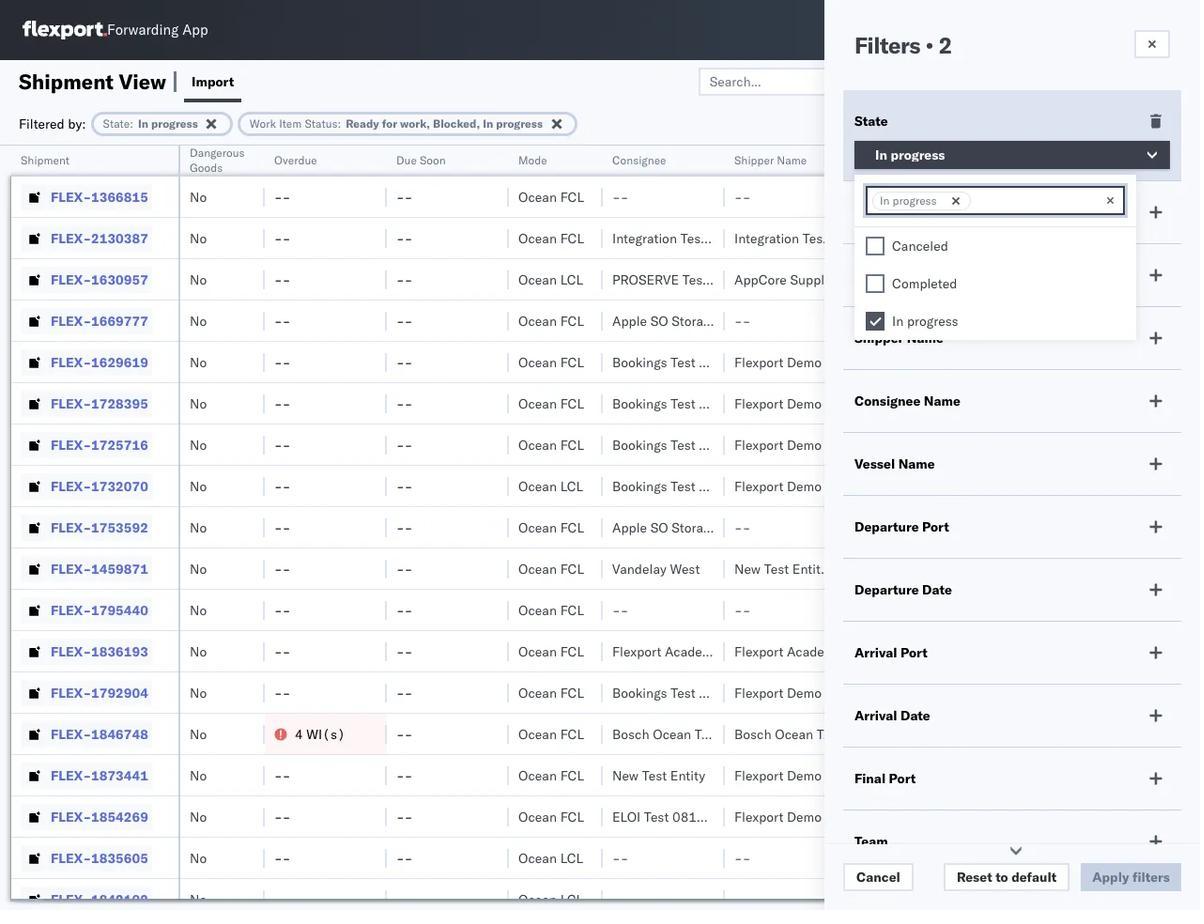 Task type: locate. For each thing, give the bounding box(es) containing it.
shipper name button
[[725, 149, 829, 168]]

flex- down flex-1459871 button
[[51, 602, 91, 619]]

shipper name down search... text box
[[735, 153, 807, 167]]

0 vertical spatial apple so storage (do not use)
[[612, 312, 815, 329]]

1 flexport demo shipper co. from the top
[[735, 354, 893, 371]]

no for flex-1836193
[[190, 643, 207, 660]]

arrival up shenzhen,
[[855, 707, 898, 724]]

so up vandelay west
[[651, 519, 668, 536]]

flex- for 1854269
[[51, 808, 91, 825]]

--
[[274, 188, 291, 205], [396, 188, 413, 205], [612, 188, 629, 205], [735, 188, 751, 205], [274, 230, 291, 247], [396, 230, 413, 247], [274, 271, 291, 288], [396, 271, 413, 288], [274, 312, 291, 329], [396, 312, 413, 329], [735, 312, 751, 329], [274, 354, 291, 371], [396, 354, 413, 371], [274, 395, 291, 412], [396, 395, 413, 412], [274, 436, 291, 453], [396, 436, 413, 453], [274, 478, 291, 495], [396, 478, 413, 495], [274, 519, 291, 536], [396, 519, 413, 536], [735, 519, 751, 536], [274, 560, 291, 577], [396, 560, 413, 577], [274, 602, 291, 619], [396, 602, 413, 619], [612, 602, 629, 619], [735, 602, 751, 619], [274, 643, 291, 660], [396, 643, 413, 660], [274, 684, 291, 701], [396, 684, 413, 701], [396, 726, 413, 743], [274, 767, 291, 784], [396, 767, 413, 784], [274, 808, 291, 825], [396, 808, 413, 825], [274, 850, 291, 867], [396, 850, 413, 867], [612, 850, 629, 867], [735, 850, 751, 867], [857, 850, 873, 867], [274, 891, 291, 908], [396, 891, 413, 908], [612, 891, 629, 908], [735, 891, 751, 908]]

shipper name inside button
[[735, 153, 807, 167]]

shipment inside button
[[21, 153, 70, 167]]

11 ocean fcl from the top
[[519, 684, 584, 701]]

feb left 19,
[[1011, 230, 1033, 247]]

china for flex-1728395
[[920, 395, 955, 412]]

academy for (sz)
[[787, 643, 842, 660]]

13 fcl from the top
[[560, 767, 584, 784]]

0 vertical spatial so
[[651, 312, 668, 329]]

filtered
[[19, 115, 65, 132]]

use) up new test entity 2
[[781, 519, 815, 536]]

0 vertical spatial jul
[[1011, 312, 1027, 329]]

progress up canceled
[[891, 147, 945, 163]]

3 bookings from the top
[[612, 436, 667, 453]]

0 vertical spatial est
[[1136, 230, 1159, 247]]

flex- for 1366815
[[51, 188, 91, 205]]

departure date up ltd.
[[855, 581, 952, 598]]

flex- for 1846748
[[51, 726, 91, 743]]

0 vertical spatial use)
[[781, 312, 815, 329]]

Search Shipments (/) text field
[[841, 16, 1022, 44]]

2022 for 14:00
[[1060, 230, 1093, 247]]

ocean lcl for flex-1630957
[[519, 271, 584, 288]]

1 vertical spatial arrival
[[855, 707, 898, 724]]

6 shanghai, china from the top
[[857, 436, 955, 453]]

new for new test entity
[[612, 767, 639, 784]]

shipment
[[19, 68, 114, 94], [21, 153, 70, 167]]

0 vertical spatial new
[[735, 560, 761, 577]]

demo for 1732070
[[787, 478, 822, 495]]

shipper name down completed
[[855, 330, 944, 347]]

bookings for flex-1732070
[[612, 478, 667, 495]]

not
[[751, 312, 778, 329], [751, 519, 778, 536]]

2022 right the 05,
[[1054, 354, 1087, 371]]

ocean for 1630957
[[519, 271, 557, 288]]

name up vessel name on the bottom right of the page
[[924, 393, 961, 410]]

5 bookings from the top
[[612, 684, 667, 701]]

ocean for 1725716
[[519, 436, 557, 453]]

18 flex- from the top
[[51, 891, 91, 908]]

flexport demo shipper co.
[[735, 354, 893, 371], [735, 395, 893, 412], [735, 436, 893, 453], [735, 478, 893, 495], [735, 684, 893, 701], [735, 767, 893, 784], [735, 808, 893, 825]]

1 fcl from the top
[[560, 188, 584, 205]]

6 yantian from the top
[[857, 808, 901, 825]]

edt right 18:00
[[1130, 312, 1155, 329]]

2022 for 18:00
[[1054, 312, 1087, 329]]

2 ocean lcl from the top
[[519, 478, 584, 495]]

0 vertical spatial in progress
[[876, 147, 945, 163]]

3 unknown from the top
[[979, 478, 1035, 495]]

1 unknown from the top
[[979, 188, 1035, 205]]

4 unknown from the top
[[979, 602, 1035, 619]]

shipper name
[[735, 153, 807, 167], [855, 330, 944, 347]]

1 use) from the top
[[781, 312, 815, 329]]

None text field
[[975, 193, 993, 209]]

1 vertical spatial use)
[[781, 519, 815, 536]]

1 lcl from the top
[[560, 271, 584, 288]]

apple down proserve
[[612, 312, 647, 329]]

0 vertical spatial shipper name
[[735, 153, 807, 167]]

1 vertical spatial departure date
[[855, 581, 952, 598]]

not down the appcore
[[751, 312, 778, 329]]

ocean fcl for flex-1728395
[[519, 395, 584, 412]]

resize handle column header for mode
[[581, 146, 603, 910]]

flex- up flex-1728395 button
[[51, 354, 91, 371]]

flex- down flex-1725716 button
[[51, 478, 91, 495]]

7 ocean fcl from the top
[[519, 519, 584, 536]]

2 bookings test consignee from the top
[[612, 395, 762, 412]]

2023 right '24,'
[[1058, 726, 1090, 743]]

no for flex-2130387
[[190, 230, 207, 247]]

2 feb from the top
[[1011, 560, 1033, 577]]

7 yantian from the top
[[857, 891, 901, 908]]

nhava
[[857, 271, 895, 288]]

6 demo from the top
[[787, 767, 822, 784]]

list box
[[855, 227, 1137, 340]]

0 horizontal spatial bosch ocean test
[[612, 726, 720, 743]]

7 shanghai, china from the top
[[857, 602, 955, 619]]

fcl for flex-1728395
[[560, 395, 584, 412]]

edt down 18:00
[[1090, 354, 1115, 371]]

soon
[[420, 153, 446, 167]]

shanghai,
[[857, 188, 917, 205], [857, 230, 917, 247], [857, 312, 917, 329], [857, 354, 917, 371], [857, 395, 917, 412], [857, 436, 917, 453], [857, 602, 917, 619]]

8 flex- from the top
[[51, 478, 91, 495]]

2023 for 08,
[[1060, 560, 1093, 577]]

1 vertical spatial so
[[651, 519, 668, 536]]

ocean fcl
[[519, 188, 584, 205], [519, 230, 584, 247], [519, 312, 584, 329], [519, 354, 584, 371], [519, 395, 584, 412], [519, 436, 584, 453], [519, 519, 584, 536], [519, 560, 584, 577], [519, 602, 584, 619], [519, 643, 584, 660], [519, 684, 584, 701], [519, 726, 584, 743], [519, 767, 584, 784], [519, 808, 584, 825]]

3 ocean fcl from the top
[[519, 312, 584, 329]]

flexport demo shipper co. for 1728395
[[735, 395, 893, 412]]

1 bookings from the top
[[612, 354, 667, 371]]

1 (do from the top
[[721, 312, 748, 329]]

1 vertical spatial new
[[612, 767, 639, 784]]

4 lcl from the top
[[560, 891, 584, 908]]

0 horizontal spatial academy
[[665, 643, 720, 660]]

6 fcl from the top
[[560, 436, 584, 453]]

mode
[[519, 153, 547, 167], [855, 204, 890, 221]]

flex- down flex-1835605 button
[[51, 891, 91, 908]]

co. for 1732070
[[875, 478, 893, 495]]

flex- for 1732070
[[51, 478, 91, 495]]

13 flex- from the top
[[51, 684, 91, 701]]

in progress down completed
[[892, 313, 959, 329]]

fcl for flex-1629619
[[560, 354, 584, 371]]

shipment down filtered at the left top of the page
[[21, 153, 70, 167]]

2 ocean fcl from the top
[[519, 230, 584, 247]]

1 demo from the top
[[787, 354, 822, 371]]

flexport demo shipper co. for 1854269
[[735, 808, 893, 825]]

apple up "vandelay"
[[612, 519, 647, 536]]

flex-1725716 button
[[21, 432, 152, 458]]

19,
[[1036, 230, 1057, 247]]

2 demo from the top
[[787, 395, 822, 412]]

0 horizontal spatial departure date
[[855, 581, 952, 598]]

1 horizontal spatial bosch
[[735, 726, 772, 743]]

shanghai, china for flex-1669777
[[857, 312, 955, 329]]

yantian for flex-1836193
[[857, 643, 901, 660]]

9 ocean fcl from the top
[[519, 602, 584, 619]]

filters
[[855, 31, 921, 59]]

2 arrival from the top
[[855, 707, 898, 724]]

storage up west
[[672, 519, 717, 536]]

bookings test consignee
[[612, 354, 762, 371], [612, 395, 762, 412], [612, 436, 762, 453], [612, 478, 762, 495], [612, 684, 762, 701]]

est right '24,'
[[1094, 726, 1117, 743]]

1725716
[[91, 436, 148, 453]]

7 flex- from the top
[[51, 436, 91, 453]]

-
[[274, 188, 282, 205], [282, 188, 291, 205], [396, 188, 405, 205], [405, 188, 413, 205], [612, 188, 621, 205], [621, 188, 629, 205], [735, 188, 743, 205], [743, 188, 751, 205], [274, 230, 282, 247], [282, 230, 291, 247], [396, 230, 405, 247], [405, 230, 413, 247], [274, 271, 282, 288], [282, 271, 291, 288], [396, 271, 405, 288], [405, 271, 413, 288], [274, 312, 282, 329], [282, 312, 291, 329], [396, 312, 405, 329], [405, 312, 413, 329], [735, 312, 743, 329], [743, 312, 751, 329], [274, 354, 282, 371], [282, 354, 291, 371], [396, 354, 405, 371], [405, 354, 413, 371], [274, 395, 282, 412], [282, 395, 291, 412], [396, 395, 405, 412], [405, 395, 413, 412], [274, 436, 282, 453], [282, 436, 291, 453], [396, 436, 405, 453], [405, 436, 413, 453], [274, 478, 282, 495], [282, 478, 291, 495], [396, 478, 405, 495], [405, 478, 413, 495], [274, 519, 282, 536], [282, 519, 291, 536], [396, 519, 405, 536], [405, 519, 413, 536], [735, 519, 743, 536], [743, 519, 751, 536], [274, 560, 282, 577], [282, 560, 291, 577], [396, 560, 405, 577], [405, 560, 413, 577], [274, 602, 282, 619], [282, 602, 291, 619], [396, 602, 405, 619], [405, 602, 413, 619], [612, 602, 621, 619], [621, 602, 629, 619], [735, 602, 743, 619], [743, 602, 751, 619], [274, 643, 282, 660], [282, 643, 291, 660], [396, 643, 405, 660], [405, 643, 413, 660], [274, 684, 282, 701], [282, 684, 291, 701], [396, 684, 405, 701], [405, 684, 413, 701], [396, 726, 405, 743], [405, 726, 413, 743], [274, 767, 282, 784], [282, 767, 291, 784], [396, 767, 405, 784], [405, 767, 413, 784], [274, 808, 282, 825], [282, 808, 291, 825], [396, 808, 405, 825], [405, 808, 413, 825], [274, 850, 282, 867], [282, 850, 291, 867], [396, 850, 405, 867], [405, 850, 413, 867], [612, 850, 621, 867], [621, 850, 629, 867], [735, 850, 743, 867], [743, 850, 751, 867], [857, 850, 865, 867], [865, 850, 873, 867], [274, 891, 282, 908], [282, 891, 291, 908], [396, 891, 405, 908], [405, 891, 413, 908], [612, 891, 621, 908], [621, 891, 629, 908], [735, 891, 743, 908], [743, 891, 751, 908]]

4 flex- from the top
[[51, 312, 91, 329]]

shanghai, china for flex-1795440
[[857, 602, 955, 619]]

6 co. from the top
[[875, 767, 893, 784]]

2 yantian from the top
[[857, 560, 901, 577]]

flex- down flex-1366815 button
[[51, 230, 91, 247]]

1 vertical spatial apple so storage (do not use)
[[612, 519, 815, 536]]

Search... text field
[[699, 67, 903, 95]]

flex- inside "button"
[[51, 808, 91, 825]]

1 horizontal spatial departure date
[[979, 153, 1058, 167]]

feb left 08,
[[1011, 560, 1033, 577]]

3 bookings test consignee from the top
[[612, 436, 762, 453]]

4 no from the top
[[190, 312, 207, 329]]

test for flex-1629619
[[671, 354, 696, 371]]

departure up canceled
[[857, 153, 908, 167]]

bosch ocean test
[[612, 726, 720, 743], [735, 726, 842, 743]]

0 vertical spatial not
[[751, 312, 778, 329]]

flex- for 1669777
[[51, 312, 91, 329]]

feb 19, 2022 14:00 est
[[1011, 230, 1159, 247]]

4 ocean fcl from the top
[[519, 354, 584, 371]]

3 resize handle column header from the left
[[364, 146, 387, 910]]

ocean fcl for flex-1795440
[[519, 602, 584, 619]]

0 vertical spatial (do
[[721, 312, 748, 329]]

1 academy from the left
[[665, 643, 720, 660]]

0 vertical spatial edt
[[1134, 271, 1159, 288]]

flex-1630957
[[51, 271, 148, 288]]

shipment up by:
[[19, 68, 114, 94]]

flex- inside "button"
[[51, 230, 91, 247]]

port
[[911, 153, 932, 167], [923, 519, 950, 535], [901, 644, 928, 661], [889, 770, 916, 787]]

ocean fcl for flex-1846748
[[519, 726, 584, 743]]

2 flex- from the top
[[51, 230, 91, 247]]

vessel
[[855, 456, 895, 473]]

1732070
[[91, 478, 148, 495]]

1 horizontal spatial entity
[[793, 560, 828, 577]]

status
[[305, 116, 338, 130]]

est right 08,
[[1096, 560, 1119, 577]]

china for flex-1669777
[[920, 312, 955, 329]]

demo for 1854269
[[787, 808, 822, 825]]

1 vertical spatial edt
[[1130, 312, 1155, 329]]

08,
[[1036, 560, 1057, 577]]

entity up flexport academy (sz) ltd.
[[793, 560, 828, 577]]

7 resize handle column header from the left
[[825, 146, 847, 910]]

1 feb from the top
[[1011, 230, 1033, 247]]

1 vertical spatial in progress
[[880, 194, 937, 208]]

0 horizontal spatial :
[[130, 116, 133, 130]]

fcl for flex-1854269
[[560, 808, 584, 825]]

1873441
[[91, 767, 148, 784]]

new right west
[[735, 560, 761, 577]]

departure down vessel name on the bottom right of the page
[[855, 519, 919, 535]]

8 ocean fcl from the top
[[519, 560, 584, 577]]

2022 for 15:30
[[1058, 271, 1091, 288]]

0 vertical spatial departure date
[[979, 153, 1058, 167]]

2 apple so storage (do not use) from the top
[[612, 519, 815, 536]]

departure down file
[[979, 153, 1030, 167]]

flex- up flex-1835605 button
[[51, 808, 91, 825]]

storage down proserve test account
[[672, 312, 717, 329]]

china for flex-2130387
[[920, 230, 955, 247]]

yantian for flex-1873441
[[857, 767, 901, 784]]

0 horizontal spatial new
[[612, 767, 639, 784]]

flex-1753592
[[51, 519, 148, 536]]

9 no from the top
[[190, 519, 207, 536]]

jul left the 05,
[[1011, 354, 1027, 371]]

2 vertical spatial est
[[1094, 726, 1117, 743]]

name down search... text box
[[777, 153, 807, 167]]

flexport demo shipper co. for 1732070
[[735, 478, 893, 495]]

in progress up canceled
[[876, 147, 945, 163]]

0 vertical spatial arrival
[[855, 644, 898, 661]]

(do up new test entity 2
[[721, 519, 748, 536]]

edt right 15:30
[[1134, 271, 1159, 288]]

departure inside "button"
[[857, 153, 908, 167]]

1 vertical spatial 2023
[[1058, 726, 1090, 743]]

state right by:
[[103, 116, 130, 130]]

14 ocean fcl from the top
[[519, 808, 584, 825]]

flex- for 1753592
[[51, 519, 91, 536]]

co.
[[875, 354, 893, 371], [875, 395, 893, 412], [875, 436, 893, 453], [875, 478, 893, 495], [875, 684, 893, 701], [875, 767, 893, 784], [875, 808, 893, 825]]

1 vertical spatial apple
[[612, 519, 647, 536]]

2
[[939, 31, 952, 59], [831, 560, 839, 577]]

: left ready
[[338, 116, 341, 130]]

flex- for 1836193
[[51, 643, 91, 660]]

1 vertical spatial est
[[1096, 560, 1119, 577]]

fcl
[[560, 188, 584, 205], [560, 230, 584, 247], [560, 312, 584, 329], [560, 354, 584, 371], [560, 395, 584, 412], [560, 436, 584, 453], [560, 519, 584, 536], [560, 560, 584, 577], [560, 602, 584, 619], [560, 643, 584, 660], [560, 684, 584, 701], [560, 726, 584, 743], [560, 767, 584, 784], [560, 808, 584, 825]]

storage
[[672, 312, 717, 329], [672, 519, 717, 536]]

departure date inside button
[[979, 153, 1058, 167]]

6 unknown from the top
[[979, 808, 1035, 825]]

flex- up flex-1846748 button
[[51, 684, 91, 701]]

12 fcl from the top
[[560, 726, 584, 743]]

4 fcl from the top
[[560, 354, 584, 371]]

use) down appcore supply ltd
[[781, 312, 815, 329]]

bosch ocean test up new test entity at the bottom right of the page
[[612, 726, 720, 743]]

no for flex-1792904
[[190, 684, 207, 701]]

2 vertical spatial in progress
[[892, 313, 959, 329]]

7 no from the top
[[190, 436, 207, 453]]

flex- down flex-1753592 button
[[51, 560, 91, 577]]

5 no from the top
[[190, 354, 207, 371]]

0 horizontal spatial 2
[[831, 560, 839, 577]]

ocean for 1753592
[[519, 519, 557, 536]]

0 vertical spatial mode
[[519, 153, 547, 167]]

5 flex- from the top
[[51, 354, 91, 371]]

test for flex-1732070
[[671, 478, 696, 495]]

date up 19,
[[1033, 153, 1058, 167]]

flex- up flex-1459871 button
[[51, 519, 91, 536]]

1 vertical spatial storage
[[672, 519, 717, 536]]

0 vertical spatial 2
[[939, 31, 952, 59]]

4 bookings from the top
[[612, 478, 667, 495]]

2023 right 08,
[[1060, 560, 1093, 577]]

18 no from the top
[[190, 891, 207, 908]]

flex- down 'shipment' button
[[51, 188, 91, 205]]

cancel
[[857, 869, 901, 886]]

apple
[[612, 312, 647, 329], [612, 519, 647, 536]]

so down proserve
[[651, 312, 668, 329]]

forwarding app link
[[23, 21, 208, 39]]

2 right •
[[939, 31, 952, 59]]

est right 14:00
[[1136, 230, 1159, 247]]

no for flex-1842102
[[190, 891, 207, 908]]

5 unknown from the top
[[979, 684, 1035, 701]]

5 yantian from the top
[[857, 767, 901, 784]]

1 horizontal spatial mode
[[855, 204, 890, 221]]

15 flex- from the top
[[51, 767, 91, 784]]

4 bookings test consignee from the top
[[612, 478, 762, 495]]

1630957
[[91, 271, 148, 288]]

dangerous goods button
[[180, 142, 258, 176]]

1 co. from the top
[[875, 354, 893, 371]]

state : in progress
[[103, 116, 198, 130]]

shanghai, china
[[857, 188, 955, 205], [857, 230, 955, 247], [857, 312, 955, 329], [857, 354, 955, 371], [857, 395, 955, 412], [857, 436, 955, 453], [857, 602, 955, 619]]

lcl for flex-1835605
[[560, 850, 584, 867]]

progress up dangerous
[[151, 116, 198, 130]]

edt
[[1134, 271, 1159, 288], [1130, 312, 1155, 329], [1090, 354, 1115, 371]]

name down completed
[[907, 330, 944, 347]]

ocean for 1842102
[[519, 891, 557, 908]]

ocean fcl for flex-1792904
[[519, 684, 584, 701]]

1 horizontal spatial state
[[855, 113, 888, 130]]

flexport for 1792904
[[735, 684, 784, 701]]

4 shanghai, china from the top
[[857, 354, 955, 371]]

2 storage from the top
[[672, 519, 717, 536]]

flex-1629619
[[51, 354, 148, 371]]

2 use) from the top
[[781, 519, 815, 536]]

2 up flexport academy (sz) ltd.
[[831, 560, 839, 577]]

chennai
[[857, 519, 906, 536]]

4 yantian from the top
[[857, 684, 901, 701]]

jul left 03,
[[1011, 312, 1027, 329]]

0 vertical spatial entity
[[793, 560, 828, 577]]

progress up mode button at the top of the page
[[496, 116, 543, 130]]

test
[[683, 271, 707, 288], [671, 354, 696, 371], [671, 395, 696, 412], [671, 436, 696, 453], [671, 478, 696, 495], [764, 560, 789, 577], [671, 684, 696, 701], [695, 726, 720, 743], [817, 726, 842, 743], [642, 767, 667, 784], [644, 808, 669, 825]]

2022 for edt
[[1054, 354, 1087, 371]]

date up arrival port on the right bottom of the page
[[923, 581, 952, 598]]

reset
[[957, 869, 993, 886]]

3 flex- from the top
[[51, 271, 91, 288]]

9 flex- from the top
[[51, 519, 91, 536]]

departure date button
[[969, 149, 1167, 168]]

jul for jul 03, 2022 18:00 edt
[[1011, 312, 1027, 329]]

2 academy from the left
[[787, 643, 842, 660]]

ocean lcl for flex-1835605
[[519, 850, 584, 867]]

14 flex- from the top
[[51, 726, 91, 743]]

consignee for flex-1725716
[[699, 436, 762, 453]]

1 vertical spatial (do
[[721, 519, 748, 536]]

1 vertical spatial shipment
[[21, 153, 70, 167]]

flex-1836193 button
[[21, 638, 152, 665]]

11 no from the top
[[190, 602, 207, 619]]

4 wi(s)
[[295, 726, 345, 743]]

flexport. image
[[23, 21, 107, 39]]

2022 right 19,
[[1060, 230, 1093, 247]]

1 vertical spatial jul
[[1011, 354, 1027, 371]]

name inside button
[[777, 153, 807, 167]]

bosch ocean test down inc.
[[735, 726, 842, 743]]

no for flex-1728395
[[190, 395, 207, 412]]

flex-1846748 button
[[21, 721, 152, 747]]

work
[[250, 116, 276, 130]]

flex-1459871
[[51, 560, 148, 577]]

arrival up arrival date
[[855, 644, 898, 661]]

ocean for 1732070
[[519, 478, 557, 495]]

in progress
[[876, 147, 945, 163], [880, 194, 937, 208], [892, 313, 959, 329]]

ocean lcl for flex-1732070
[[519, 478, 584, 495]]

9 resize handle column header from the left
[[1163, 146, 1185, 910]]

1 apple so storage (do not use) from the top
[[612, 312, 815, 329]]

work,
[[400, 116, 430, 130]]

entity for new test entity
[[671, 767, 706, 784]]

in progress down "departure port" "button"
[[880, 194, 937, 208]]

lcl for flex-1842102
[[560, 891, 584, 908]]

in
[[138, 116, 148, 130], [483, 116, 493, 130], [876, 147, 888, 163], [880, 194, 890, 208], [892, 313, 904, 329]]

bosch down (us)
[[735, 726, 772, 743]]

0 horizontal spatial mode
[[519, 153, 547, 167]]

5 flexport demo shipper co. from the top
[[735, 684, 893, 701]]

entity
[[793, 560, 828, 577], [671, 767, 706, 784]]

resize handle column header
[[156, 146, 178, 910], [242, 146, 265, 910], [364, 146, 387, 910], [487, 146, 509, 910], [581, 146, 603, 910], [703, 146, 725, 910], [825, 146, 847, 910], [947, 146, 969, 910], [1163, 146, 1185, 910]]

flex-1835605 button
[[21, 845, 152, 871]]

departure port down vessel name on the bottom right of the page
[[855, 519, 950, 535]]

unknown for 1835605
[[979, 850, 1035, 867]]

1 vertical spatial shipper name
[[855, 330, 944, 347]]

(do down account
[[721, 312, 748, 329]]

yantian for flex-1842102
[[857, 891, 901, 908]]

3 no from the top
[[190, 271, 207, 288]]

0 vertical spatial apple
[[612, 312, 647, 329]]

ocean lcl for flex-1842102
[[519, 891, 584, 908]]

3 fcl from the top
[[560, 312, 584, 329]]

1 flex- from the top
[[51, 188, 91, 205]]

flex- up flex-1873441 'button'
[[51, 726, 91, 743]]

flex- down flex-1846748 button
[[51, 767, 91, 784]]

2 co. from the top
[[875, 395, 893, 412]]

departure date down file
[[979, 153, 1058, 167]]

date up shenzhen, china
[[901, 707, 931, 724]]

6 flex- from the top
[[51, 395, 91, 412]]

final
[[855, 770, 886, 787]]

no for flex-1669777
[[190, 312, 207, 329]]

7 flexport demo shipper co. from the top
[[735, 808, 893, 825]]

0 vertical spatial 2023
[[1060, 560, 1093, 577]]

3 yantian from the top
[[857, 643, 901, 660]]

arrival
[[855, 644, 898, 661], [855, 707, 898, 724]]

1 vertical spatial feb
[[1011, 560, 1033, 577]]

flex- up flex-1725716 button
[[51, 395, 91, 412]]

2023
[[1060, 560, 1093, 577], [1058, 726, 1090, 743]]

8 unknown from the top
[[979, 891, 1035, 908]]

apple so storage (do not use) up west
[[612, 519, 815, 536]]

0 horizontal spatial entity
[[671, 767, 706, 784]]

goods
[[190, 161, 223, 175]]

flex- up flex-1792904 button
[[51, 643, 91, 660]]

departure port inside "button"
[[857, 153, 932, 167]]

1 horizontal spatial bosch ocean test
[[735, 726, 842, 743]]

flex-1873441
[[51, 767, 148, 784]]

0 vertical spatial shipment
[[19, 68, 114, 94]]

flex- down flex-1630957 button on the top
[[51, 312, 91, 329]]

12 no from the top
[[190, 643, 207, 660]]

fcl for flex-1753592
[[560, 519, 584, 536]]

1 horizontal spatial :
[[338, 116, 341, 130]]

not up new test entity 2
[[751, 519, 778, 536]]

4 shanghai, from the top
[[857, 354, 917, 371]]

2022 right 03,
[[1054, 312, 1087, 329]]

flex-1836193
[[51, 643, 148, 660]]

shipper inside button
[[735, 153, 774, 167]]

flexport for 1836193
[[735, 643, 784, 660]]

0 vertical spatial feb
[[1011, 230, 1033, 247]]

1 bookings test consignee from the top
[[612, 354, 762, 371]]

1 horizontal spatial new
[[735, 560, 761, 577]]

2022 right 15,
[[1058, 271, 1091, 288]]

None checkbox
[[866, 312, 885, 331]]

3 flexport demo shipper co. from the top
[[735, 436, 893, 453]]

ocean fcl for flex-1629619
[[519, 354, 584, 371]]

0 horizontal spatial state
[[103, 116, 130, 130]]

import button
[[184, 60, 242, 102]]

flex-1792904
[[51, 684, 148, 701]]

0 vertical spatial date
[[1033, 153, 1058, 167]]

to
[[996, 869, 1009, 886]]

state up "departure port" "button"
[[855, 113, 888, 130]]

fcl for flex-1836193
[[560, 643, 584, 660]]

1795440
[[91, 602, 148, 619]]

port up canceled
[[911, 153, 932, 167]]

flex- for 1459871
[[51, 560, 91, 577]]

flex- for 1835605
[[51, 850, 91, 867]]

17 flex- from the top
[[51, 850, 91, 867]]

new
[[735, 560, 761, 577], [612, 767, 639, 784]]

7 unknown from the top
[[979, 850, 1035, 867]]

3 co. from the top
[[875, 436, 893, 453]]

flex- up flex-1669777 button
[[51, 271, 91, 288]]

0 horizontal spatial bosch
[[612, 726, 650, 743]]

wi(s)
[[307, 726, 345, 743]]

10 no from the top
[[190, 560, 207, 577]]

shanghai, for flex-1669777
[[857, 312, 917, 329]]

in progress inside button
[[876, 147, 945, 163]]

flex-1835605
[[51, 850, 148, 867]]

academy right inc.
[[787, 643, 842, 660]]

flex- inside 'button'
[[51, 767, 91, 784]]

3 shanghai, from the top
[[857, 312, 917, 329]]

bosch up new test entity at the bottom right of the page
[[612, 726, 650, 743]]

8 fcl from the top
[[560, 560, 584, 577]]

5 fcl from the top
[[560, 395, 584, 412]]

flex- up the "flex-1842102" button
[[51, 850, 91, 867]]

flex- up flex-1732070 button
[[51, 436, 91, 453]]

new up eloi
[[612, 767, 639, 784]]

2 resize handle column header from the left
[[242, 146, 265, 910]]

apple for chennai
[[612, 519, 647, 536]]

: down view
[[130, 116, 133, 130]]

0 vertical spatial departure port
[[857, 153, 932, 167]]

2 vertical spatial date
[[901, 707, 931, 724]]

0 vertical spatial storage
[[672, 312, 717, 329]]

academy
[[665, 643, 720, 660], [787, 643, 842, 660]]

apple so storage (do not use) down account
[[612, 312, 815, 329]]

1 vertical spatial not
[[751, 519, 778, 536]]

list box containing canceled
[[855, 227, 1137, 340]]

entity up the 081801 at bottom
[[671, 767, 706, 784]]

1 horizontal spatial academy
[[787, 643, 842, 660]]

no for flex-1795440
[[190, 602, 207, 619]]

3 lcl from the top
[[560, 850, 584, 867]]

ocean for 1629619
[[519, 354, 557, 371]]

departure port up canceled
[[857, 153, 932, 167]]

1 vertical spatial mode
[[855, 204, 890, 221]]

3 demo from the top
[[787, 436, 822, 453]]

shanghai, for flex-1725716
[[857, 436, 917, 453]]

arrival for arrival date
[[855, 707, 898, 724]]

ocean fcl for flex-2130387
[[519, 230, 584, 247]]

flex-1846748
[[51, 726, 148, 743]]

academy left (us)
[[665, 643, 720, 660]]

(do for shanghai, china
[[721, 312, 748, 329]]

None checkbox
[[866, 237, 885, 256], [866, 274, 885, 293], [866, 237, 885, 256], [866, 274, 885, 293]]

1 vertical spatial entity
[[671, 767, 706, 784]]

10 fcl from the top
[[560, 643, 584, 660]]

1 shanghai, china from the top
[[857, 188, 955, 205]]

cancel button
[[844, 863, 914, 891]]

0 horizontal spatial shipper name
[[735, 153, 807, 167]]



Task type: vqa. For each thing, say whether or not it's contained in the screenshot.


Task type: describe. For each thing, give the bounding box(es) containing it.
081801
[[673, 808, 722, 825]]

filtered by:
[[19, 115, 86, 132]]

consignee name
[[855, 393, 961, 410]]

1 vertical spatial 2
[[831, 560, 839, 577]]

1 horizontal spatial 2
[[939, 31, 952, 59]]

inc.
[[760, 643, 783, 660]]

canceled
[[892, 237, 949, 254]]

unknown for 1795440
[[979, 602, 1035, 619]]

mode button
[[509, 149, 584, 168]]

consignee for flex-1728395
[[699, 395, 762, 412]]

due
[[396, 153, 417, 167]]

feb for feb 08, 2023 est
[[1011, 560, 1033, 577]]

name right vessel
[[899, 456, 935, 473]]

consignee inside button
[[612, 153, 667, 167]]

shanghai, for flex-1728395
[[857, 395, 917, 412]]

shipper for flex-1854269
[[825, 808, 872, 825]]

flex-1669777
[[51, 312, 148, 329]]

flex- for 1630957
[[51, 271, 91, 288]]

yantian for flex-1792904
[[857, 684, 901, 701]]

vandelay west
[[612, 560, 700, 577]]

shanghai, for flex-1629619
[[857, 354, 917, 371]]

consignee button
[[603, 149, 706, 168]]

co. for 1725716
[[875, 436, 893, 453]]

ocean fcl for flex-1854269
[[519, 808, 584, 825]]

flexport for 1732070
[[735, 478, 784, 495]]

os
[[1147, 23, 1165, 37]]

os button
[[1135, 8, 1178, 52]]

flexport demo shipper co. for 1792904
[[735, 684, 893, 701]]

name down canceled
[[896, 267, 933, 284]]

shanghai, for flex-2130387
[[857, 230, 917, 247]]

by:
[[68, 115, 86, 132]]

departure inside button
[[979, 153, 1030, 167]]

2 : from the left
[[338, 116, 341, 130]]

supply
[[790, 271, 831, 288]]

unknown for 1732070
[[979, 478, 1035, 495]]

03,
[[1030, 312, 1051, 329]]

2130387
[[91, 230, 148, 247]]

ocean fcl for flex-1669777
[[519, 312, 584, 329]]

ocean fcl for flex-1366815
[[519, 188, 584, 205]]

flexport academy (us) inc.
[[612, 643, 783, 660]]

mode inside button
[[519, 153, 547, 167]]

1728395
[[91, 395, 148, 412]]

storage for chennai
[[672, 519, 717, 536]]

1 bosch from the left
[[612, 726, 650, 743]]

shanghai, china for flex-2130387
[[857, 230, 955, 247]]

flex-1792904 button
[[21, 680, 152, 706]]

shipment view
[[19, 68, 166, 94]]

flex-1630957 button
[[21, 266, 152, 293]]

1753592
[[91, 519, 148, 536]]

jan 24, 2023 est
[[1011, 726, 1117, 743]]

jun 15, 2022 15:30 edt
[[1011, 271, 1159, 288]]

flexport demo shipper co. for 1629619
[[735, 354, 893, 371]]

2 bosch ocean test from the left
[[735, 726, 842, 743]]

test for flex-1792904
[[671, 684, 696, 701]]

date inside button
[[1033, 153, 1058, 167]]

no for flex-1732070
[[190, 478, 207, 495]]

shanghai, for flex-1366815
[[857, 188, 917, 205]]

demo for 1725716
[[787, 436, 822, 453]]

import
[[192, 73, 234, 90]]

flex-1873441 button
[[21, 762, 152, 789]]

no for flex-1873441
[[190, 767, 207, 784]]

1835605
[[91, 850, 148, 867]]

flex- for 1629619
[[51, 354, 91, 371]]

lcl for flex-1630957
[[560, 271, 584, 288]]

use) for chennai
[[781, 519, 815, 536]]

(us)
[[723, 643, 757, 660]]

ocean for 1835605
[[519, 850, 557, 867]]

in inside button
[[876, 147, 888, 163]]

1366815
[[91, 188, 148, 205]]

ocean for 2130387
[[519, 230, 557, 247]]

resize handle column header for departure date
[[1163, 146, 1185, 910]]

port inside "button"
[[911, 153, 932, 167]]

china for flex-1846748
[[923, 726, 958, 743]]

shanghai, china for flex-1629619
[[857, 354, 955, 371]]

state for state : in progress
[[103, 116, 130, 130]]

4 resize handle column header from the left
[[487, 146, 509, 910]]

1846748
[[91, 726, 148, 743]]

departure up ltd.
[[855, 581, 919, 598]]

jan
[[1011, 726, 1031, 743]]

not for chennai
[[751, 519, 778, 536]]

shipper for flex-1728395
[[825, 395, 872, 412]]

15:30
[[1094, 271, 1131, 288]]

lcl for flex-1732070
[[560, 478, 584, 495]]

completed
[[892, 275, 958, 292]]

bookings for flex-1792904
[[612, 684, 667, 701]]

demo for 1629619
[[787, 354, 822, 371]]

dangerous goods
[[190, 146, 245, 175]]

1 : from the left
[[130, 116, 133, 130]]

port right 'chennai'
[[923, 519, 950, 535]]

jul 03, 2022 18:00 edt
[[1011, 312, 1155, 329]]

2 vertical spatial edt
[[1090, 354, 1115, 371]]

1 bosch ocean test from the left
[[612, 726, 720, 743]]

for
[[382, 116, 398, 130]]

shipper for flex-1732070
[[825, 478, 872, 495]]

18:00
[[1090, 312, 1127, 329]]

flex-1854269 button
[[21, 804, 152, 830]]

team
[[855, 833, 888, 850]]

24,
[[1034, 726, 1054, 743]]

demo for 1792904
[[787, 684, 822, 701]]

1836193
[[91, 643, 148, 660]]

client name
[[855, 267, 933, 284]]

flexport for 1728395
[[735, 395, 784, 412]]

co. for 1629619
[[875, 354, 893, 371]]

progress down "departure port" "button"
[[893, 194, 937, 208]]

flex-1459871 button
[[21, 556, 152, 582]]

co. for 1792904
[[875, 684, 893, 701]]

ocean fcl for flex-1459871
[[519, 560, 584, 577]]

ocean fcl for flex-1753592
[[519, 519, 584, 536]]

feb for feb 19, 2022 14:00 est
[[1011, 230, 1033, 247]]

est for jan 24, 2023 est
[[1094, 726, 1117, 743]]

arrival for arrival port
[[855, 644, 898, 661]]

shanghai, china for flex-1728395
[[857, 395, 955, 412]]

flexport for 1854269
[[735, 808, 784, 825]]

2 bosch from the left
[[735, 726, 772, 743]]

item
[[279, 116, 302, 130]]

so for chennai
[[651, 519, 668, 536]]

overdue
[[274, 153, 317, 167]]

work item status : ready for work, blocked, in progress
[[250, 116, 543, 130]]

china for flex-1725716
[[920, 436, 955, 453]]

flex-1795440
[[51, 602, 148, 619]]

1792904
[[91, 684, 148, 701]]

shipment button
[[11, 149, 160, 168]]

port right (sz)
[[901, 644, 928, 661]]

progress inside button
[[891, 147, 945, 163]]

ltd.
[[880, 643, 904, 660]]

sheva,
[[898, 271, 938, 288]]

appcore
[[735, 271, 787, 288]]

1 horizontal spatial shipper name
[[855, 330, 944, 347]]

forwarding app
[[107, 21, 208, 39]]

default
[[1012, 869, 1057, 886]]

ocean fcl for flex-1873441
[[519, 767, 584, 784]]

jul for jul 05, 2022 edt
[[1011, 354, 1027, 371]]

apple for shanghai, china
[[612, 312, 647, 329]]

due soon
[[396, 153, 446, 167]]

flex-1669777 button
[[21, 308, 152, 334]]

15,
[[1034, 271, 1055, 288]]

blocked,
[[433, 116, 480, 130]]

eloi test 081801
[[612, 808, 722, 825]]

shipper for flex-1792904
[[825, 684, 872, 701]]

ltd
[[835, 271, 854, 288]]

entity for new test entity 2
[[793, 560, 828, 577]]

client
[[855, 267, 893, 284]]

new test entity
[[612, 767, 706, 784]]

1 vertical spatial departure port
[[855, 519, 950, 535]]

proserve
[[612, 271, 679, 288]]

bookings for flex-1728395
[[612, 395, 667, 412]]

reset to default button
[[944, 863, 1070, 891]]

port right final
[[889, 770, 916, 787]]

ocean fcl for flex-1725716
[[519, 436, 584, 453]]

consignee for flex-1629619
[[699, 354, 762, 371]]

ocean fcl for flex-1836193
[[519, 643, 584, 660]]

resize handle column header for shipment
[[156, 146, 178, 910]]

flex- for 2130387
[[51, 230, 91, 247]]

filters • 2
[[855, 31, 952, 59]]

india
[[941, 271, 971, 288]]

nhava sheva, india
[[857, 271, 971, 288]]

flex-1732070
[[51, 478, 148, 495]]

arrival date
[[855, 707, 931, 724]]

so for shanghai, china
[[651, 312, 668, 329]]

4
[[295, 726, 303, 743]]

ocean for 1873441
[[519, 767, 557, 784]]

resize handle column header for departure port
[[947, 146, 969, 910]]

progress down completed
[[907, 313, 959, 329]]

account
[[711, 271, 760, 288]]

exception
[[1036, 73, 1097, 90]]

shipper for flex-1725716
[[825, 436, 872, 453]]

flex-1366815 button
[[21, 184, 152, 210]]

no for flex-1835605
[[190, 850, 207, 867]]

flex-1753592 button
[[21, 514, 152, 541]]

unknown for 1366815
[[979, 188, 1035, 205]]

ready
[[346, 116, 379, 130]]

demo for 1873441
[[787, 767, 822, 784]]

1 vertical spatial date
[[923, 581, 952, 598]]

apple so storage (do not use) for chennai
[[612, 519, 815, 536]]

1854269
[[91, 808, 148, 825]]

west
[[670, 560, 700, 577]]

no for flex-1854269
[[190, 808, 207, 825]]

fcl for flex-1795440
[[560, 602, 584, 619]]

shenzhen,
[[857, 726, 920, 743]]

fcl for flex-1792904
[[560, 684, 584, 701]]

unknown for 1854269
[[979, 808, 1035, 825]]

ocean for 1366815
[[519, 188, 557, 205]]

flex-1795440 button
[[21, 597, 152, 623]]

ocean for 1854269
[[519, 808, 557, 825]]

shenzhen, china
[[857, 726, 958, 743]]

eloi
[[612, 808, 641, 825]]

state for state
[[855, 113, 888, 130]]



